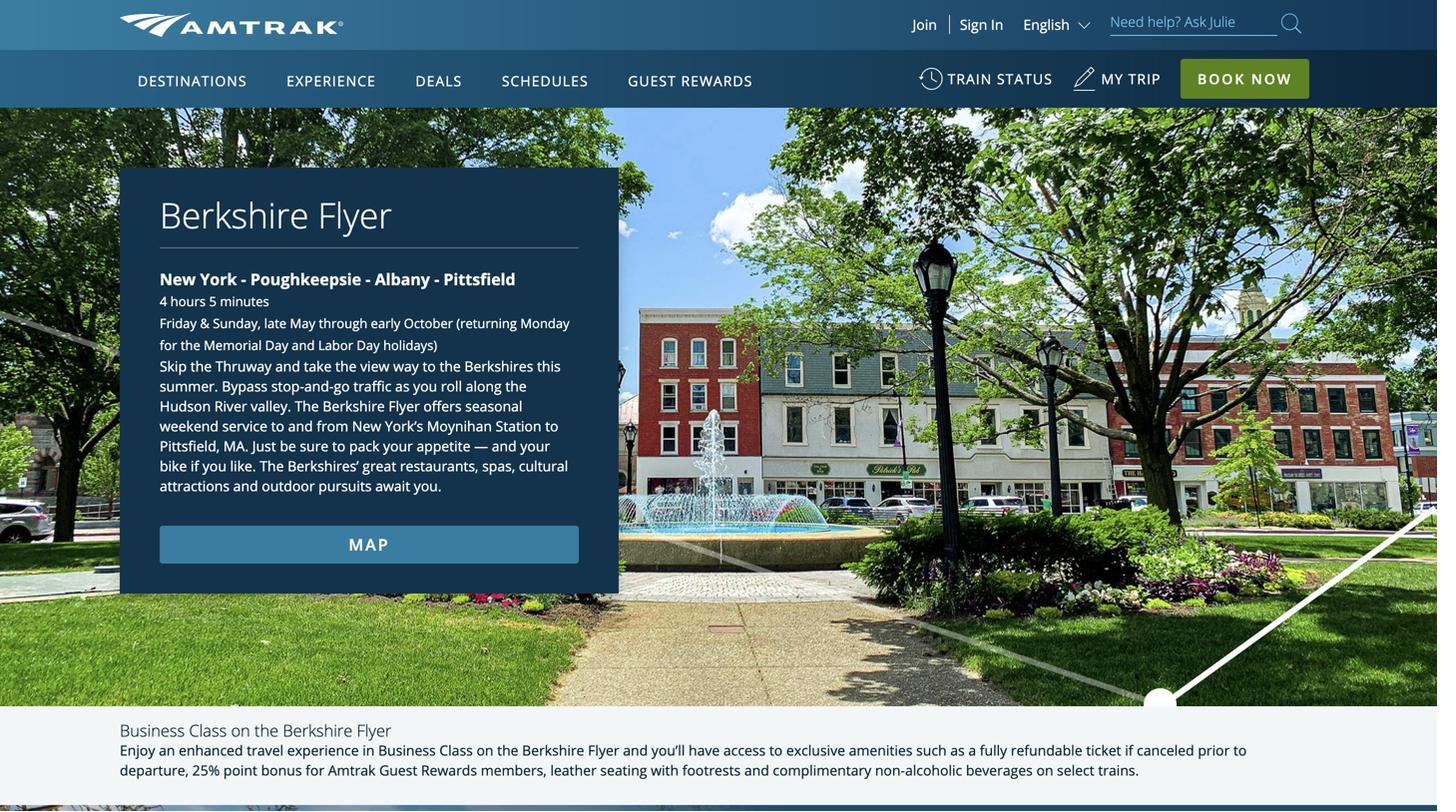 Task type: vqa. For each thing, say whether or not it's contained in the screenshot.
the bottommost "TIPS"
no



Task type: describe. For each thing, give the bounding box(es) containing it.
english button
[[1024, 15, 1096, 34]]

experience
[[287, 71, 376, 90]]

valley.
[[251, 397, 291, 416]]

late
[[264, 315, 287, 332]]

great
[[363, 457, 397, 476]]

schedules link
[[494, 50, 597, 108]]

train status link
[[919, 60, 1053, 109]]

my trip button
[[1073, 60, 1162, 109]]

pittsfield,
[[160, 437, 220, 456]]

non-
[[875, 761, 906, 780]]

trip
[[1129, 69, 1162, 88]]

memorial
[[204, 336, 262, 354]]

deals button
[[408, 53, 470, 109]]

and up stop-
[[275, 357, 300, 376]]

map button
[[160, 526, 579, 564]]

schedules
[[502, 71, 589, 90]]

from
[[317, 417, 349, 436]]

and up be
[[288, 417, 313, 436]]

0 vertical spatial new
[[160, 269, 196, 290]]

status
[[997, 69, 1053, 88]]

bypass
[[222, 377, 268, 396]]

ma.
[[224, 437, 249, 456]]

await
[[375, 477, 410, 496]]

traffic
[[354, 377, 392, 396]]

experience button
[[279, 53, 384, 109]]

join
[[913, 15, 937, 34]]

in
[[363, 741, 375, 760]]

attractions
[[160, 477, 230, 496]]

monday
[[521, 315, 570, 332]]

refundable
[[1011, 741, 1083, 760]]

2 day from the left
[[357, 336, 380, 354]]

sunday,
[[213, 315, 261, 332]]

Please enter your search item search field
[[1111, 10, 1278, 36]]

and up seating
[[623, 741, 648, 760]]

river
[[215, 397, 247, 416]]

to right access
[[770, 741, 783, 760]]

stop-
[[271, 377, 304, 396]]

flyer inside new york poughkeepsie albany pittsfield 4 hours 5 minutes friday & sunday, late may through early october (returning monday for the memorial day and labor day holidays) skip the thruway and take the view way to the berkshires this summer. bypass stop-and-go traffic as you roll along the hudson river valley. the berkshire flyer offers seasonal weekend service to and from new york's moynihan station to pittsfield, ma. just be sure to pack your appetite — and your bike if you like. the berkshires' great restaurants, spas, cultural attractions and outdoor pursuits await you.
[[389, 397, 420, 416]]

berkshire flyer
[[160, 191, 392, 239]]

pack
[[349, 437, 380, 456]]

have
[[689, 741, 720, 760]]

you.
[[414, 477, 442, 496]]

guest rewards
[[628, 71, 753, 90]]

deals
[[416, 71, 463, 90]]

canceled
[[1137, 741, 1195, 760]]

station
[[496, 417, 542, 436]]

for inside business class on the berkshire flyer enjoy an enhanced travel experience in business class on the berkshire flyer and you'll have access to exclusive amenities such as a fully refundable ticket if canceled prior to departure, 25% point bonus for amtrak guest rewards members, leather seating with footrests and complimentary non-alcoholic beverages on select trains.
[[306, 761, 325, 780]]

book now
[[1198, 69, 1293, 88]]

holidays)
[[383, 336, 437, 354]]

book now button
[[1181, 59, 1310, 99]]

friday
[[160, 315, 197, 332]]

in
[[991, 15, 1004, 34]]

hours
[[171, 293, 206, 311]]

take
[[304, 357, 332, 376]]

point
[[224, 761, 258, 780]]

way
[[393, 357, 419, 376]]

bonus
[[261, 761, 302, 780]]

guest inside business class on the berkshire flyer enjoy an enhanced travel experience in business class on the berkshire flyer and you'll have access to exclusive amenities such as a fully refundable ticket if canceled prior to departure, 25% point bonus for amtrak guest rewards members, leather seating with footrests and complimentary non-alcoholic beverages on select trains.
[[379, 761, 418, 780]]

a
[[969, 741, 977, 760]]

berkshires
[[465, 357, 534, 376]]

the up members, on the bottom left
[[497, 741, 519, 760]]

leather
[[551, 761, 597, 780]]

york
[[200, 269, 237, 290]]

map
[[349, 534, 390, 556]]

flyer up seating
[[588, 741, 620, 760]]

sure
[[300, 437, 329, 456]]

like.
[[230, 457, 256, 476]]

and down access
[[745, 761, 770, 780]]

1 day from the left
[[265, 336, 288, 354]]

0 horizontal spatial class
[[189, 720, 227, 742]]

view
[[360, 357, 390, 376]]

seasonal
[[465, 397, 523, 416]]

amtrak
[[328, 761, 376, 780]]

2 your from the left
[[521, 437, 550, 456]]

summer.
[[160, 377, 218, 396]]

my
[[1102, 69, 1124, 88]]

flyer up amtrak
[[357, 720, 392, 742]]

weekend
[[160, 417, 219, 436]]

my trip
[[1102, 69, 1162, 88]]

may
[[290, 315, 316, 332]]

0 horizontal spatial you
[[203, 457, 227, 476]]

prior
[[1199, 741, 1230, 760]]

if inside new york poughkeepsie albany pittsfield 4 hours 5 minutes friday & sunday, late may through early october (returning monday for the memorial day and labor day holidays) skip the thruway and take the view way to the berkshires this summer. bypass stop-and-go traffic as you roll along the hudson river valley. the berkshire flyer offers seasonal weekend service to and from new york's moynihan station to pittsfield, ma. just be sure to pack your appetite — and your bike if you like. the berkshires' great restaurants, spas, cultural attractions and outdoor pursuits await you.
[[191, 457, 199, 476]]

service
[[222, 417, 268, 436]]

restaurants,
[[400, 457, 479, 476]]

train
[[948, 69, 993, 88]]

business class on the berkshire flyer enjoy an enhanced travel experience in business class on the berkshire flyer and you'll have access to exclusive amenities such as a fully refundable ticket if canceled prior to departure, 25% point bonus for amtrak guest rewards members, leather seating with footrests and complimentary non-alcoholic beverages on select trains.
[[120, 720, 1247, 780]]

this
[[537, 357, 561, 376]]

york's
[[385, 417, 423, 436]]

enhanced
[[179, 741, 243, 760]]

poughkeepsie
[[250, 269, 362, 290]]

to right way
[[423, 357, 436, 376]]

&
[[200, 315, 210, 332]]

the up summer.
[[190, 357, 212, 376]]

flyer up the albany
[[318, 191, 392, 239]]

25%
[[192, 761, 220, 780]]

1 horizontal spatial class
[[440, 741, 473, 760]]



Task type: locate. For each thing, give the bounding box(es) containing it.
be
[[280, 437, 296, 456]]

to down from
[[332, 437, 346, 456]]

labor
[[318, 336, 353, 354]]

enjoy
[[120, 741, 155, 760]]

for up "skip"
[[160, 336, 177, 354]]

the up bonus
[[255, 720, 279, 742]]

berkshire inside new york poughkeepsie albany pittsfield 4 hours 5 minutes friday & sunday, late may through early october (returning monday for the memorial day and labor day holidays) skip the thruway and take the view way to the berkshires this summer. bypass stop-and-go traffic as you roll along the hudson river valley. the berkshire flyer offers seasonal weekend service to and from new york's moynihan station to pittsfield, ma. just be sure to pack your appetite — and your bike if you like. the berkshires' great restaurants, spas, cultural attractions and outdoor pursuits await you.
[[323, 397, 385, 416]]

business up departure,
[[120, 720, 185, 742]]

banner containing join
[[0, 0, 1438, 461]]

seating
[[600, 761, 647, 780]]

1 vertical spatial if
[[1126, 741, 1134, 760]]

0 horizontal spatial as
[[395, 377, 410, 396]]

1 horizontal spatial if
[[1126, 741, 1134, 760]]

an
[[159, 741, 175, 760]]

guest
[[628, 71, 677, 90], [379, 761, 418, 780]]

flyer up york's
[[389, 397, 420, 416]]

departure,
[[120, 761, 189, 780]]

the up go
[[335, 357, 357, 376]]

just
[[252, 437, 276, 456]]

your up cultural
[[521, 437, 550, 456]]

join button
[[901, 15, 950, 34]]

footrests
[[683, 761, 741, 780]]

and
[[292, 336, 315, 354], [275, 357, 300, 376], [288, 417, 313, 436], [492, 437, 517, 456], [233, 477, 258, 496], [623, 741, 648, 760], [745, 761, 770, 780]]

1 vertical spatial new
[[352, 417, 381, 436]]

berkshires'
[[288, 457, 359, 476]]

1 horizontal spatial business
[[378, 741, 436, 760]]

berkshire up york
[[160, 191, 309, 239]]

1 vertical spatial you
[[203, 457, 227, 476]]

1 vertical spatial for
[[306, 761, 325, 780]]

on up point
[[231, 720, 250, 742]]

regions map image
[[194, 167, 673, 446]]

class right in
[[440, 741, 473, 760]]

0 horizontal spatial guest
[[379, 761, 418, 780]]

1 vertical spatial as
[[951, 741, 965, 760]]

as inside business class on the berkshire flyer enjoy an enhanced travel experience in business class on the berkshire flyer and you'll have access to exclusive amenities such as a fully refundable ticket if canceled prior to departure, 25% point bonus for amtrak guest rewards members, leather seating with footrests and complimentary non-alcoholic beverages on select trains.
[[951, 741, 965, 760]]

if up trains.
[[1126, 741, 1134, 760]]

such
[[917, 741, 947, 760]]

pittsfield
[[444, 269, 516, 290]]

0 horizontal spatial business
[[120, 720, 185, 742]]

0 vertical spatial for
[[160, 336, 177, 354]]

go
[[334, 377, 350, 396]]

destinations button
[[130, 53, 255, 109]]

cultural
[[519, 457, 568, 476]]

on down refundable
[[1037, 761, 1054, 780]]

the down the friday
[[181, 336, 200, 354]]

exclusive
[[787, 741, 846, 760]]

5
[[209, 293, 217, 311]]

0 vertical spatial as
[[395, 377, 410, 396]]

beverages
[[966, 761, 1033, 780]]

berkshire down go
[[323, 397, 385, 416]]

new up pack
[[352, 417, 381, 436]]

—
[[474, 437, 488, 456]]

guest inside popup button
[[628, 71, 677, 90]]

1 horizontal spatial new
[[352, 417, 381, 436]]

fully
[[980, 741, 1008, 760]]

early
[[371, 315, 401, 332]]

new york poughkeepsie albany pittsfield 4 hours 5 minutes friday & sunday, late may through early october (returning monday for the memorial day and labor day holidays) skip the thruway and take the view way to the berkshires this summer. bypass stop-and-go traffic as you roll along the hudson river valley. the berkshire flyer offers seasonal weekend service to and from new york's moynihan station to pittsfield, ma. just be sure to pack your appetite — and your bike if you like. the berkshires' great restaurants, spas, cultural attractions and outdoor pursuits await you.
[[160, 269, 570, 496]]

class up the 25%
[[189, 720, 227, 742]]

roll
[[441, 377, 462, 396]]

0 vertical spatial guest
[[628, 71, 677, 90]]

offers
[[424, 397, 462, 416]]

spas,
[[482, 457, 515, 476]]

sign in
[[960, 15, 1004, 34]]

application
[[194, 167, 673, 446]]

train status
[[948, 69, 1053, 88]]

1 your from the left
[[383, 437, 413, 456]]

amenities
[[849, 741, 913, 760]]

0 horizontal spatial your
[[383, 437, 413, 456]]

sign
[[960, 15, 988, 34]]

1 horizontal spatial your
[[521, 437, 550, 456]]

you up "attractions"
[[203, 457, 227, 476]]

1 horizontal spatial as
[[951, 741, 965, 760]]

0 vertical spatial rewards
[[681, 71, 753, 90]]

ticket
[[1087, 741, 1122, 760]]

to right station
[[545, 417, 559, 436]]

new up hours
[[160, 269, 196, 290]]

experience
[[287, 741, 359, 760]]

albany
[[375, 269, 430, 290]]

0 horizontal spatial new
[[160, 269, 196, 290]]

the down and-
[[295, 397, 319, 416]]

rewards inside business class on the berkshire flyer enjoy an enhanced travel experience in business class on the berkshire flyer and you'll have access to exclusive amenities such as a fully refundable ticket if canceled prior to departure, 25% point bonus for amtrak guest rewards members, leather seating with footrests and complimentary non-alcoholic beverages on select trains.
[[421, 761, 477, 780]]

1 horizontal spatial you
[[413, 377, 437, 396]]

destinations
[[138, 71, 247, 90]]

flyer
[[318, 191, 392, 239], [389, 397, 420, 416], [357, 720, 392, 742], [588, 741, 620, 760]]

0 vertical spatial if
[[191, 457, 199, 476]]

1 horizontal spatial the
[[295, 397, 319, 416]]

as left the a
[[951, 741, 965, 760]]

and up spas,
[[492, 437, 517, 456]]

day down late
[[265, 336, 288, 354]]

1 horizontal spatial on
[[477, 741, 494, 760]]

on
[[231, 720, 250, 742], [477, 741, 494, 760], [1037, 761, 1054, 780]]

now
[[1252, 69, 1293, 88]]

day up view
[[357, 336, 380, 354]]

as down way
[[395, 377, 410, 396]]

as inside new york poughkeepsie albany pittsfield 4 hours 5 minutes friday & sunday, late may through early october (returning monday for the memorial day and labor day holidays) skip the thruway and take the view way to the berkshires this summer. bypass stop-and-go traffic as you roll along the hudson river valley. the berkshire flyer offers seasonal weekend service to and from new york's moynihan station to pittsfield, ma. just be sure to pack your appetite — and your bike if you like. the berkshires' great restaurants, spas, cultural attractions and outdoor pursuits await you.
[[395, 377, 410, 396]]

banner
[[0, 0, 1438, 461]]

guest rewards button
[[620, 53, 761, 109]]

0 horizontal spatial the
[[260, 457, 284, 476]]

1 horizontal spatial guest
[[628, 71, 677, 90]]

on up members, on the bottom left
[[477, 741, 494, 760]]

berkshire up leather
[[522, 741, 585, 760]]

0 horizontal spatial for
[[160, 336, 177, 354]]

class
[[189, 720, 227, 742], [440, 741, 473, 760]]

the
[[295, 397, 319, 416], [260, 457, 284, 476]]

new
[[160, 269, 196, 290], [352, 417, 381, 436]]

for down experience
[[306, 761, 325, 780]]

0 horizontal spatial if
[[191, 457, 199, 476]]

for inside new york poughkeepsie albany pittsfield 4 hours 5 minutes friday & sunday, late may through early october (returning monday for the memorial day and labor day holidays) skip the thruway and take the view way to the berkshires this summer. bypass stop-and-go traffic as you roll along the hudson river valley. the berkshire flyer offers seasonal weekend service to and from new york's moynihan station to pittsfield, ma. just be sure to pack your appetite — and your bike if you like. the berkshires' great restaurants, spas, cultural attractions and outdoor pursuits await you.
[[160, 336, 177, 354]]

berkshire
[[160, 191, 309, 239], [323, 397, 385, 416], [283, 720, 353, 742], [522, 741, 585, 760]]

trains.
[[1099, 761, 1140, 780]]

along
[[466, 377, 502, 396]]

1 horizontal spatial rewards
[[681, 71, 753, 90]]

to down valley.
[[271, 417, 285, 436]]

and down may
[[292, 336, 315, 354]]

october
[[404, 315, 453, 332]]

if
[[191, 457, 199, 476], [1126, 741, 1134, 760]]

outdoor
[[262, 477, 315, 496]]

1 vertical spatial rewards
[[421, 761, 477, 780]]

hudson
[[160, 397, 211, 416]]

if inside business class on the berkshire flyer enjoy an enhanced travel experience in business class on the berkshire flyer and you'll have access to exclusive amenities such as a fully refundable ticket if canceled prior to departure, 25% point bonus for amtrak guest rewards members, leather seating with footrests and complimentary non-alcoholic beverages on select trains.
[[1126, 741, 1134, 760]]

1 horizontal spatial day
[[357, 336, 380, 354]]

members,
[[481, 761, 547, 780]]

thruway
[[215, 357, 272, 376]]

rewards inside popup button
[[681, 71, 753, 90]]

berkshire up amtrak
[[283, 720, 353, 742]]

0 vertical spatial the
[[295, 397, 319, 416]]

0 vertical spatial you
[[413, 377, 437, 396]]

english
[[1024, 15, 1070, 34]]

0 horizontal spatial day
[[265, 336, 288, 354]]

0 horizontal spatial on
[[231, 720, 250, 742]]

you
[[413, 377, 437, 396], [203, 457, 227, 476]]

rewards
[[681, 71, 753, 90], [421, 761, 477, 780]]

minutes
[[220, 293, 269, 311]]

and down like.
[[233, 477, 258, 496]]

to right prior in the bottom right of the page
[[1234, 741, 1247, 760]]

if up "attractions"
[[191, 457, 199, 476]]

the up roll
[[440, 357, 461, 376]]

amtrak image
[[120, 13, 344, 37]]

business
[[120, 720, 185, 742], [378, 741, 436, 760]]

alcoholic
[[906, 761, 963, 780]]

search icon image
[[1282, 9, 1302, 37]]

the down the berkshires
[[506, 377, 527, 396]]

you left roll
[[413, 377, 437, 396]]

2 horizontal spatial on
[[1037, 761, 1054, 780]]

as
[[395, 377, 410, 396], [951, 741, 965, 760]]

travel
[[247, 741, 284, 760]]

1 vertical spatial guest
[[379, 761, 418, 780]]

book
[[1198, 69, 1246, 88]]

1 vertical spatial the
[[260, 457, 284, 476]]

the
[[181, 336, 200, 354], [190, 357, 212, 376], [335, 357, 357, 376], [440, 357, 461, 376], [506, 377, 527, 396], [255, 720, 279, 742], [497, 741, 519, 760]]

0 horizontal spatial rewards
[[421, 761, 477, 780]]

access
[[724, 741, 766, 760]]

and-
[[304, 377, 334, 396]]

the down just
[[260, 457, 284, 476]]

4
[[160, 293, 167, 311]]

(returning
[[457, 315, 517, 332]]

1 horizontal spatial for
[[306, 761, 325, 780]]

for
[[160, 336, 177, 354], [306, 761, 325, 780]]

your down york's
[[383, 437, 413, 456]]

business right in
[[378, 741, 436, 760]]

your
[[383, 437, 413, 456], [521, 437, 550, 456]]



